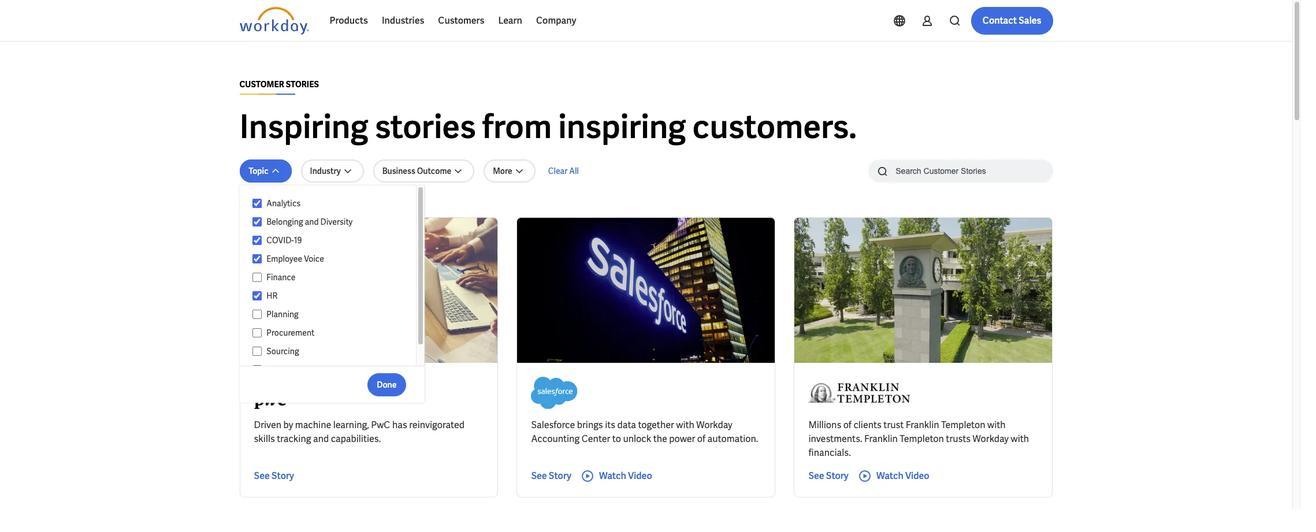 Task type: describe. For each thing, give the bounding box(es) containing it.
salesforce.com image
[[531, 377, 578, 409]]

industries
[[382, 14, 424, 27]]

business outcome
[[382, 166, 451, 176]]

inspiring
[[558, 106, 686, 148]]

of inside 'millions of clients trust franklin templeton with investments. franklin templeton trusts workday with financials.'
[[843, 419, 852, 431]]

employee voice link
[[262, 252, 405, 266]]

see story for salesforce brings its data together with workday accounting center to unlock the power of automation.
[[531, 470, 571, 482]]

watch for franklin
[[876, 470, 904, 482]]

together
[[638, 419, 674, 431]]

customers.
[[692, 106, 857, 148]]

stories
[[286, 79, 319, 90]]

pwc
[[371, 419, 390, 431]]

see for salesforce brings its data together with workday accounting center to unlock the power of automation.
[[531, 470, 547, 482]]

1 see from the left
[[254, 470, 270, 482]]

all
[[569, 166, 579, 176]]

covid-19
[[267, 235, 302, 246]]

belonging
[[267, 217, 303, 227]]

technology link
[[262, 363, 405, 377]]

trusts
[[946, 433, 971, 445]]

employee
[[267, 254, 302, 264]]

1 see story from the left
[[254, 470, 294, 482]]

planning link
[[262, 307, 405, 321]]

topic button
[[239, 159, 292, 183]]

sourcing link
[[262, 344, 405, 358]]

power
[[669, 433, 695, 445]]

the
[[653, 433, 667, 445]]

customers
[[438, 14, 484, 27]]

0 vertical spatial franklin
[[906, 419, 939, 431]]

finance
[[267, 272, 296, 283]]

millions of clients trust franklin templeton with investments. franklin templeton trusts workday with financials.
[[809, 419, 1029, 459]]

0 horizontal spatial franklin
[[864, 433, 898, 445]]

sales
[[1019, 14, 1041, 27]]

inspiring stories from inspiring customers.
[[239, 106, 857, 148]]

story for salesforce brings its data together with workday accounting center to unlock the power of automation.
[[549, 470, 571, 482]]

watch video for to
[[599, 470, 652, 482]]

with inside salesforce brings its data together with workday accounting center to unlock the power of automation.
[[676, 419, 694, 431]]

see story link for salesforce brings its data together with workday accounting center to unlock the power of automation.
[[531, 469, 571, 483]]

clear all
[[548, 166, 579, 176]]

results
[[255, 198, 282, 209]]

and inside belonging and diversity 'link'
[[305, 217, 319, 227]]

driven
[[254, 419, 281, 431]]

voice
[[304, 254, 324, 264]]

has
[[392, 419, 407, 431]]

covid-19 link
[[262, 233, 405, 247]]

1 horizontal spatial with
[[987, 419, 1006, 431]]

driven by machine learning, pwc has reinvigorated skills tracking and capabilities.
[[254, 419, 465, 445]]

accounting
[[531, 433, 580, 445]]

capabilities.
[[331, 433, 381, 445]]

employee voice
[[267, 254, 324, 264]]

products button
[[323, 7, 375, 35]]

finance link
[[262, 270, 405, 284]]

industry button
[[301, 159, 364, 183]]

watch video link for franklin
[[858, 469, 929, 483]]

its
[[605, 419, 615, 431]]

data
[[617, 419, 636, 431]]

inspiring
[[239, 106, 368, 148]]

more
[[493, 166, 512, 176]]

tracking
[[277, 433, 311, 445]]

products
[[330, 14, 368, 27]]

0 vertical spatial templeton
[[941, 419, 985, 431]]

story for millions of clients trust franklin templeton with investments. franklin templeton trusts workday with financials.
[[826, 470, 849, 482]]

more button
[[484, 159, 535, 183]]

contact sales link
[[971, 7, 1053, 35]]

watch video link for center
[[581, 469, 652, 483]]

industries button
[[375, 7, 431, 35]]

reinvigorated
[[409, 419, 465, 431]]

covid-
[[267, 235, 294, 246]]

video for to
[[628, 470, 652, 482]]

technology
[[267, 365, 308, 375]]

skills
[[254, 433, 275, 445]]

clear
[[548, 166, 568, 176]]

salesforce brings its data together with workday accounting center to unlock the power of automation.
[[531, 419, 758, 445]]

429 results
[[239, 198, 282, 209]]

unlock
[[623, 433, 651, 445]]

customer stories
[[239, 79, 319, 90]]

video for templeton
[[905, 470, 929, 482]]

and inside driven by machine learning, pwc has reinvigorated skills tracking and capabilities.
[[313, 433, 329, 445]]

company
[[536, 14, 576, 27]]

stories
[[375, 106, 476, 148]]

done
[[377, 379, 397, 390]]

industry
[[310, 166, 341, 176]]

automation.
[[708, 433, 758, 445]]



Task type: locate. For each thing, give the bounding box(es) containing it.
and
[[305, 217, 319, 227], [313, 433, 329, 445]]

customer
[[239, 79, 284, 90]]

story
[[272, 470, 294, 482], [549, 470, 571, 482], [826, 470, 849, 482]]

1 vertical spatial franklin
[[864, 433, 898, 445]]

2 see story from the left
[[531, 470, 571, 482]]

outcome
[[417, 166, 451, 176]]

watch video for templeton
[[876, 470, 929, 482]]

franklin right trust
[[906, 419, 939, 431]]

diversity
[[320, 217, 353, 227]]

franklin templeton companies, llc image
[[809, 377, 910, 409]]

analytics link
[[262, 196, 405, 210]]

None checkbox
[[252, 198, 262, 209], [252, 235, 262, 246], [252, 254, 262, 264], [252, 272, 262, 283], [252, 328, 262, 338], [252, 346, 262, 357], [252, 198, 262, 209], [252, 235, 262, 246], [252, 254, 262, 264], [252, 272, 262, 283], [252, 328, 262, 338], [252, 346, 262, 357]]

1 horizontal spatial see story link
[[531, 469, 571, 483]]

0 horizontal spatial see story
[[254, 470, 294, 482]]

of right 'power'
[[697, 433, 706, 445]]

1 vertical spatial templeton
[[900, 433, 944, 445]]

watch video down 'millions of clients trust franklin templeton with investments. franklin templeton trusts workday with financials.'
[[876, 470, 929, 482]]

salesforce
[[531, 419, 575, 431]]

1 vertical spatial workday
[[973, 433, 1009, 445]]

business
[[382, 166, 415, 176]]

1 horizontal spatial workday
[[973, 433, 1009, 445]]

3 see story link from the left
[[809, 469, 849, 483]]

2 video from the left
[[905, 470, 929, 482]]

watch for center
[[599, 470, 626, 482]]

19
[[294, 235, 302, 246]]

procurement link
[[262, 326, 405, 340]]

investments.
[[809, 433, 862, 445]]

2 watch video from the left
[[876, 470, 929, 482]]

clients
[[854, 419, 882, 431]]

procurement
[[267, 328, 315, 338]]

Search Customer Stories text field
[[889, 161, 1030, 181]]

contact sales
[[983, 14, 1041, 27]]

see story link down skills
[[254, 469, 294, 483]]

0 horizontal spatial watch video link
[[581, 469, 652, 483]]

company button
[[529, 7, 583, 35]]

see story
[[254, 470, 294, 482], [531, 470, 571, 482], [809, 470, 849, 482]]

watch video link down 'millions of clients trust franklin templeton with investments. franklin templeton trusts workday with financials.'
[[858, 469, 929, 483]]

1 horizontal spatial watch video link
[[858, 469, 929, 483]]

customers button
[[431, 7, 491, 35]]

0 horizontal spatial see story link
[[254, 469, 294, 483]]

see story for millions of clients trust franklin templeton with investments. franklin templeton trusts workday with financials.
[[809, 470, 849, 482]]

0 horizontal spatial with
[[676, 419, 694, 431]]

see down skills
[[254, 470, 270, 482]]

video down unlock
[[628, 470, 652, 482]]

and down machine at the left of the page
[[313, 433, 329, 445]]

story down accounting
[[549, 470, 571, 482]]

0 horizontal spatial workday
[[696, 419, 733, 431]]

workday right trusts
[[973, 433, 1009, 445]]

templeton down trust
[[900, 433, 944, 445]]

done button
[[368, 373, 406, 396]]

0 horizontal spatial watch video
[[599, 470, 652, 482]]

watch down to
[[599, 470, 626, 482]]

planning
[[267, 309, 299, 320]]

templeton
[[941, 419, 985, 431], [900, 433, 944, 445]]

see down financials.
[[809, 470, 824, 482]]

1 horizontal spatial story
[[549, 470, 571, 482]]

watch video
[[599, 470, 652, 482], [876, 470, 929, 482]]

2 horizontal spatial story
[[826, 470, 849, 482]]

go to the homepage image
[[239, 7, 309, 35]]

pricewaterhousecoopers global licensing services corporation (pwc) image
[[254, 377, 296, 409]]

None checkbox
[[252, 217, 262, 227], [252, 291, 262, 301], [252, 309, 262, 320], [252, 365, 262, 375], [252, 217, 262, 227], [252, 291, 262, 301], [252, 309, 262, 320], [252, 365, 262, 375]]

belonging and diversity link
[[262, 215, 405, 229]]

by
[[283, 419, 293, 431]]

see story down accounting
[[531, 470, 571, 482]]

see story link down accounting
[[531, 469, 571, 483]]

learning,
[[333, 419, 369, 431]]

2 horizontal spatial see story link
[[809, 469, 849, 483]]

0 vertical spatial of
[[843, 419, 852, 431]]

0 horizontal spatial story
[[272, 470, 294, 482]]

0 horizontal spatial of
[[697, 433, 706, 445]]

1 horizontal spatial franklin
[[906, 419, 939, 431]]

of inside salesforce brings its data together with workday accounting center to unlock the power of automation.
[[697, 433, 706, 445]]

watch video down to
[[599, 470, 652, 482]]

analytics
[[267, 198, 301, 209]]

1 horizontal spatial video
[[905, 470, 929, 482]]

of up investments.
[[843, 419, 852, 431]]

see story link for millions of clients trust franklin templeton with investments. franklin templeton trusts workday with financials.
[[809, 469, 849, 483]]

2 watch video link from the left
[[858, 469, 929, 483]]

see story down financials.
[[809, 470, 849, 482]]

business outcome button
[[373, 159, 474, 183]]

see for millions of clients trust franklin templeton with investments. franklin templeton trusts workday with financials.
[[809, 470, 824, 482]]

2 horizontal spatial see
[[809, 470, 824, 482]]

1 vertical spatial and
[[313, 433, 329, 445]]

center
[[582, 433, 610, 445]]

see story link down financials.
[[809, 469, 849, 483]]

hr link
[[262, 289, 405, 303]]

sourcing
[[267, 346, 299, 357]]

2 horizontal spatial see story
[[809, 470, 849, 482]]

see
[[254, 470, 270, 482], [531, 470, 547, 482], [809, 470, 824, 482]]

millions
[[809, 419, 841, 431]]

brings
[[577, 419, 603, 431]]

see story link
[[254, 469, 294, 483], [531, 469, 571, 483], [809, 469, 849, 483]]

workday inside salesforce brings its data together with workday accounting center to unlock the power of automation.
[[696, 419, 733, 431]]

1 horizontal spatial see
[[531, 470, 547, 482]]

2 watch from the left
[[876, 470, 904, 482]]

and left diversity
[[305, 217, 319, 227]]

trust
[[884, 419, 904, 431]]

1 watch video from the left
[[599, 470, 652, 482]]

1 vertical spatial of
[[697, 433, 706, 445]]

story down tracking
[[272, 470, 294, 482]]

2 see from the left
[[531, 470, 547, 482]]

see story down skills
[[254, 470, 294, 482]]

0 horizontal spatial watch
[[599, 470, 626, 482]]

2 see story link from the left
[[531, 469, 571, 483]]

financials.
[[809, 447, 851, 459]]

from
[[482, 106, 552, 148]]

belonging and diversity
[[267, 217, 353, 227]]

topic
[[249, 166, 268, 176]]

video down 'millions of clients trust franklin templeton with investments. franklin templeton trusts workday with financials.'
[[905, 470, 929, 482]]

429
[[239, 198, 253, 209]]

to
[[612, 433, 621, 445]]

hr
[[267, 291, 278, 301]]

0 horizontal spatial see
[[254, 470, 270, 482]]

0 vertical spatial and
[[305, 217, 319, 227]]

2 story from the left
[[549, 470, 571, 482]]

franklin down trust
[[864, 433, 898, 445]]

workday inside 'millions of clients trust franklin templeton with investments. franklin templeton trusts workday with financials.'
[[973, 433, 1009, 445]]

1 see story link from the left
[[254, 469, 294, 483]]

2 horizontal spatial with
[[1011, 433, 1029, 445]]

templeton up trusts
[[941, 419, 985, 431]]

1 horizontal spatial watch video
[[876, 470, 929, 482]]

1 story from the left
[[272, 470, 294, 482]]

contact
[[983, 14, 1017, 27]]

learn
[[498, 14, 522, 27]]

franklin
[[906, 419, 939, 431], [864, 433, 898, 445]]

0 horizontal spatial video
[[628, 470, 652, 482]]

0 vertical spatial workday
[[696, 419, 733, 431]]

watch down 'millions of clients trust franklin templeton with investments. franklin templeton trusts workday with financials.'
[[876, 470, 904, 482]]

workday
[[696, 419, 733, 431], [973, 433, 1009, 445]]

1 watch video link from the left
[[581, 469, 652, 483]]

machine
[[295, 419, 331, 431]]

watch video link
[[581, 469, 652, 483], [858, 469, 929, 483]]

clear all button
[[545, 159, 582, 183]]

3 see story from the left
[[809, 470, 849, 482]]

3 story from the left
[[826, 470, 849, 482]]

video
[[628, 470, 652, 482], [905, 470, 929, 482]]

1 horizontal spatial see story
[[531, 470, 571, 482]]

1 video from the left
[[628, 470, 652, 482]]

of
[[843, 419, 852, 431], [697, 433, 706, 445]]

3 see from the left
[[809, 470, 824, 482]]

1 watch from the left
[[599, 470, 626, 482]]

story down financials.
[[826, 470, 849, 482]]

see down accounting
[[531, 470, 547, 482]]

learn button
[[491, 7, 529, 35]]

with
[[676, 419, 694, 431], [987, 419, 1006, 431], [1011, 433, 1029, 445]]

workday up automation.
[[696, 419, 733, 431]]

1 horizontal spatial of
[[843, 419, 852, 431]]

1 horizontal spatial watch
[[876, 470, 904, 482]]

watch video link down to
[[581, 469, 652, 483]]



Task type: vqa. For each thing, say whether or not it's contained in the screenshot.
checkbox
yes



